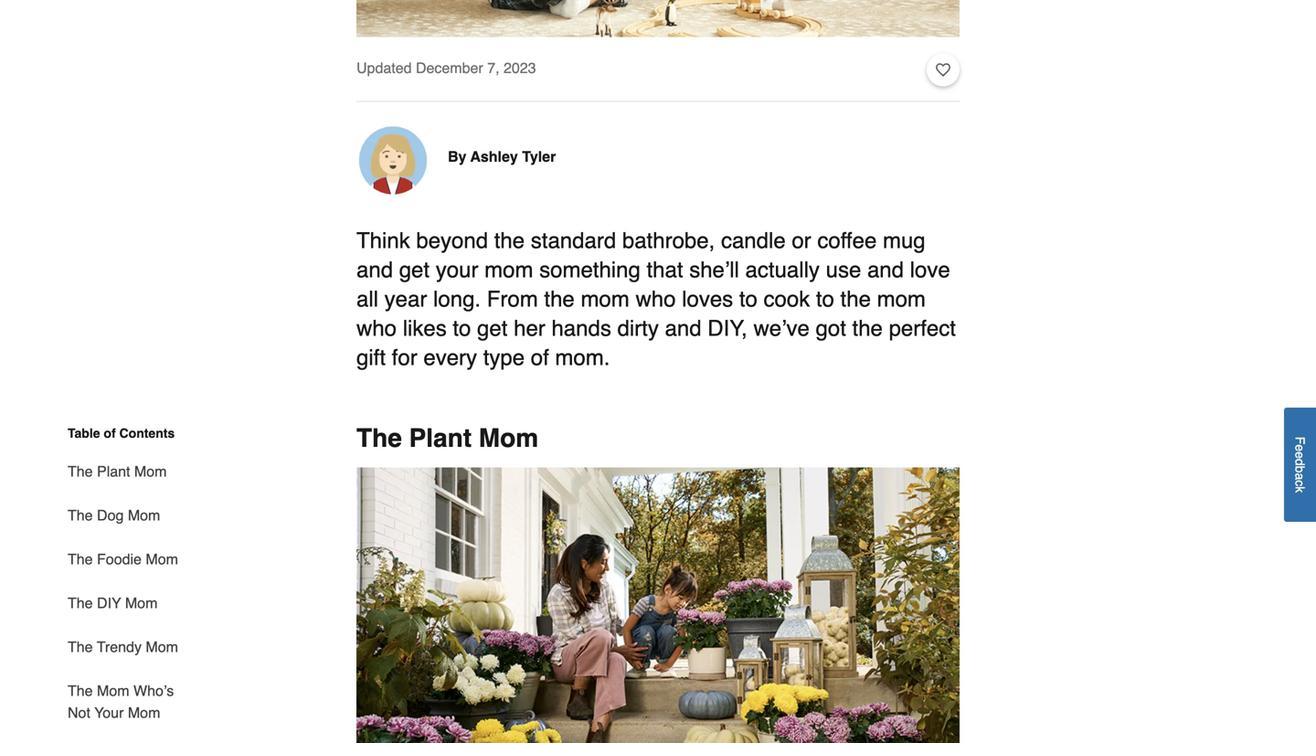 Task type: vqa. For each thing, say whether or not it's contained in the screenshot.
d in the bottom right of the page
yes



Task type: describe. For each thing, give the bounding box(es) containing it.
trendy
[[97, 639, 142, 656]]

the diy mom
[[68, 595, 158, 612]]

0 vertical spatial the plant mom
[[357, 424, 539, 453]]

the mom who's not your mom link
[[68, 669, 190, 724]]

contents
[[119, 426, 175, 441]]

f
[[1294, 437, 1308, 445]]

0 vertical spatial plant
[[409, 424, 472, 453]]

2 horizontal spatial and
[[868, 258, 904, 283]]

think
[[357, 228, 410, 253]]

by
[[448, 148, 467, 165]]

heart outline image
[[936, 60, 951, 80]]

the for 'the diy mom' link
[[68, 595, 93, 612]]

the plant mom link
[[68, 450, 167, 494]]

table of contents
[[68, 426, 175, 441]]

the right got
[[853, 316, 883, 341]]

got
[[816, 316, 847, 341]]

not
[[68, 705, 90, 722]]

plant inside the table of contents element
[[97, 463, 130, 480]]

the foodie mom
[[68, 551, 178, 568]]

ashley tyler image
[[357, 124, 430, 197]]

1 vertical spatial who
[[357, 316, 397, 341]]

dog
[[97, 507, 124, 524]]

7,
[[488, 60, 500, 77]]

bathrobe,
[[623, 228, 715, 253]]

the up hands
[[545, 287, 575, 312]]

woman sitting on a porch full of plants with her young child. image
[[357, 468, 960, 743]]

mom down who's
[[128, 705, 160, 722]]

your
[[436, 258, 479, 283]]

the for the plant mom link
[[68, 463, 93, 480]]

she'll
[[690, 258, 740, 283]]

that
[[647, 258, 684, 283]]

your
[[94, 705, 124, 722]]

coffee
[[818, 228, 877, 253]]

the dog mom
[[68, 507, 160, 524]]

the down the use
[[841, 287, 871, 312]]

long.
[[434, 287, 481, 312]]

f e e d b a c k button
[[1285, 408, 1317, 522]]

0 horizontal spatial to
[[453, 316, 471, 341]]

love
[[911, 258, 951, 283]]

think beyond the standard bathrobe, candle or coffee mug and get your mom something that she'll actually use and love all year long. from the mom who loves to cook to the mom who likes to get her hands dirty and diy, we've got the perfect gift for every type of mom.
[[357, 228, 957, 371]]

2 e from the top
[[1294, 452, 1308, 459]]

foodie
[[97, 551, 142, 568]]

2023
[[504, 60, 536, 77]]

the trendy mom
[[68, 639, 178, 656]]

mom.
[[555, 345, 610, 371]]

something
[[540, 258, 641, 283]]

actually
[[746, 258, 820, 283]]

the foodie mom link
[[68, 538, 178, 582]]

beyond
[[416, 228, 488, 253]]

mom down type
[[479, 424, 539, 453]]

2 horizontal spatial to
[[817, 287, 835, 312]]

mom right the foodie
[[146, 551, 178, 568]]

1 e from the top
[[1294, 445, 1308, 452]]

0 vertical spatial get
[[399, 258, 430, 283]]

f e e d b a c k
[[1294, 437, 1308, 493]]

updated
[[357, 60, 412, 77]]

we've
[[754, 316, 810, 341]]

year
[[385, 287, 427, 312]]

0 horizontal spatial mom
[[485, 258, 534, 283]]

c
[[1294, 480, 1308, 487]]

0 horizontal spatial and
[[357, 258, 393, 283]]

by ashley tyler
[[448, 148, 556, 165]]

table of contents element
[[53, 424, 190, 724]]

perfect
[[889, 316, 957, 341]]

the for the trendy mom link
[[68, 639, 93, 656]]

mom right dog
[[128, 507, 160, 524]]

1 horizontal spatial and
[[665, 316, 702, 341]]

mom right diy
[[125, 595, 158, 612]]

table
[[68, 426, 100, 441]]

the plant mom inside the table of contents element
[[68, 463, 167, 480]]



Task type: locate. For each thing, give the bounding box(es) containing it.
december
[[416, 60, 484, 77]]

mom up from
[[485, 258, 534, 283]]

of down her
[[531, 345, 549, 371]]

and down loves
[[665, 316, 702, 341]]

to down long.
[[453, 316, 471, 341]]

0 horizontal spatial get
[[399, 258, 430, 283]]

candle
[[721, 228, 786, 253]]

standard
[[531, 228, 617, 253]]

a
[[1294, 473, 1308, 480]]

mom right trendy
[[146, 639, 178, 656]]

b
[[1294, 466, 1308, 473]]

1 vertical spatial of
[[104, 426, 116, 441]]

get
[[399, 258, 430, 283], [477, 316, 508, 341]]

tyler
[[522, 148, 556, 165]]

and down the mug at top
[[868, 258, 904, 283]]

the plant mom down table of contents on the left of the page
[[68, 463, 167, 480]]

1 horizontal spatial get
[[477, 316, 508, 341]]

the left the foodie
[[68, 551, 93, 568]]

1 vertical spatial get
[[477, 316, 508, 341]]

1 horizontal spatial plant
[[409, 424, 472, 453]]

e
[[1294, 445, 1308, 452], [1294, 452, 1308, 459]]

cook
[[764, 287, 810, 312]]

plant down table of contents on the left of the page
[[97, 463, 130, 480]]

to up diy,
[[740, 287, 758, 312]]

plant down every on the left top
[[409, 424, 472, 453]]

the left dog
[[68, 507, 93, 524]]

the diy mom link
[[68, 582, 158, 626]]

e up the "b"
[[1294, 452, 1308, 459]]

1 horizontal spatial of
[[531, 345, 549, 371]]

mom
[[485, 258, 534, 283], [581, 287, 630, 312], [878, 287, 926, 312]]

the down table
[[68, 463, 93, 480]]

0 horizontal spatial who
[[357, 316, 397, 341]]

0 vertical spatial who
[[636, 287, 676, 312]]

0 horizontal spatial plant
[[97, 463, 130, 480]]

1 horizontal spatial the plant mom
[[357, 424, 539, 453]]

type
[[484, 345, 525, 371]]

0 vertical spatial of
[[531, 345, 549, 371]]

0 horizontal spatial the plant mom
[[68, 463, 167, 480]]

who down that at the top of the page
[[636, 287, 676, 312]]

the left trendy
[[68, 639, 93, 656]]

1 horizontal spatial who
[[636, 287, 676, 312]]

1 horizontal spatial to
[[740, 287, 758, 312]]

every
[[424, 345, 477, 371]]

loves
[[682, 287, 734, 312]]

get up year
[[399, 258, 430, 283]]

from
[[487, 287, 538, 312]]

for
[[392, 345, 418, 371]]

her
[[514, 316, 546, 341]]

1 vertical spatial the plant mom
[[68, 463, 167, 480]]

k
[[1294, 487, 1308, 493]]

or
[[792, 228, 812, 253]]

updated december 7, 2023
[[357, 60, 536, 77]]

use
[[826, 258, 862, 283]]

and up all
[[357, 258, 393, 283]]

2 horizontal spatial mom
[[878, 287, 926, 312]]

mug
[[883, 228, 926, 253]]

the
[[495, 228, 525, 253], [545, 287, 575, 312], [841, 287, 871, 312], [853, 316, 883, 341]]

the
[[357, 424, 402, 453], [68, 463, 93, 480], [68, 507, 93, 524], [68, 551, 93, 568], [68, 595, 93, 612], [68, 639, 93, 656], [68, 683, 93, 700]]

get up type
[[477, 316, 508, 341]]

diy
[[97, 595, 121, 612]]

dirty
[[618, 316, 659, 341]]

who up the gift at the left top of the page
[[357, 316, 397, 341]]

the plant mom
[[357, 424, 539, 453], [68, 463, 167, 480]]

diy,
[[708, 316, 748, 341]]

mom
[[479, 424, 539, 453], [134, 463, 167, 480], [128, 507, 160, 524], [146, 551, 178, 568], [125, 595, 158, 612], [146, 639, 178, 656], [97, 683, 129, 700], [128, 705, 160, 722]]

the for the mom who's not your mom link
[[68, 683, 93, 700]]

the inside the mom who's not your mom
[[68, 683, 93, 700]]

to up got
[[817, 287, 835, 312]]

plant
[[409, 424, 472, 453], [97, 463, 130, 480]]

d
[[1294, 459, 1308, 466]]

the trendy mom link
[[68, 626, 178, 669]]

and
[[357, 258, 393, 283], [868, 258, 904, 283], [665, 316, 702, 341]]

the for the dog mom link
[[68, 507, 93, 524]]

of right table
[[104, 426, 116, 441]]

to
[[740, 287, 758, 312], [817, 287, 835, 312], [453, 316, 471, 341]]

hands
[[552, 316, 612, 341]]

of
[[531, 345, 549, 371], [104, 426, 116, 441]]

mom down contents
[[134, 463, 167, 480]]

1 vertical spatial plant
[[97, 463, 130, 480]]

the dog mom link
[[68, 494, 160, 538]]

of inside think beyond the standard bathrobe, candle or coffee mug and get your mom something that she'll actually use and love all year long. from the mom who loves to cook to the mom who likes to get her hands dirty and diy, we've got the perfect gift for every type of mom.
[[531, 345, 549, 371]]

mom up your
[[97, 683, 129, 700]]

mom up perfect
[[878, 287, 926, 312]]

0 horizontal spatial of
[[104, 426, 116, 441]]

the for the foodie mom link
[[68, 551, 93, 568]]

all
[[357, 287, 379, 312]]

the up not
[[68, 683, 93, 700]]

1 horizontal spatial mom
[[581, 287, 630, 312]]

the down the gift at the left top of the page
[[357, 424, 402, 453]]

a mom and her young child playing on the floor in front of a decorated christmas tree. image
[[357, 0, 960, 37]]

ashley
[[471, 148, 518, 165]]

who's
[[134, 683, 174, 700]]

who
[[636, 287, 676, 312], [357, 316, 397, 341]]

mom down something
[[581, 287, 630, 312]]

the plant mom down every on the left top
[[357, 424, 539, 453]]

the left diy
[[68, 595, 93, 612]]

likes
[[403, 316, 447, 341]]

the right beyond
[[495, 228, 525, 253]]

the mom who's not your mom
[[68, 683, 174, 722]]

e up "d"
[[1294, 445, 1308, 452]]

gift
[[357, 345, 386, 371]]



